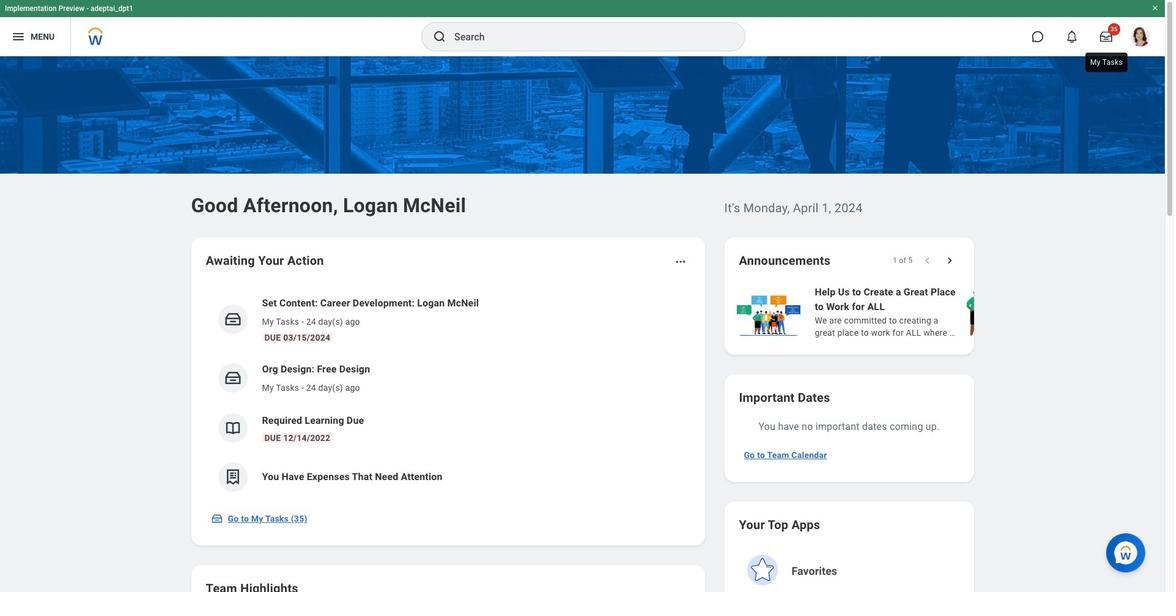 Task type: describe. For each thing, give the bounding box(es) containing it.
related actions image
[[675, 256, 687, 268]]

inbox large image
[[1101, 31, 1113, 43]]

search image
[[433, 29, 447, 44]]

0 horizontal spatial list
[[206, 286, 691, 502]]

1 horizontal spatial list
[[735, 284, 1175, 340]]

profile logan mcneil image
[[1132, 27, 1151, 49]]

book open image
[[224, 419, 242, 438]]

chevron left small image
[[922, 255, 934, 267]]



Task type: locate. For each thing, give the bounding box(es) containing it.
dashboard expenses image
[[224, 468, 242, 487]]

inbox image
[[224, 310, 242, 329], [224, 369, 242, 387]]

0 vertical spatial inbox image
[[224, 310, 242, 329]]

inbox image
[[211, 513, 223, 525]]

list
[[735, 284, 1175, 340], [206, 286, 691, 502]]

main content
[[0, 56, 1175, 592]]

close environment banner image
[[1152, 4, 1160, 12]]

1 vertical spatial inbox image
[[224, 369, 242, 387]]

1 inbox image from the top
[[224, 310, 242, 329]]

justify image
[[11, 29, 26, 44]]

Search Workday  search field
[[455, 23, 720, 50]]

2 inbox image from the top
[[224, 369, 242, 387]]

notifications large image
[[1067, 31, 1079, 43]]

banner
[[0, 0, 1166, 56]]

tooltip
[[1084, 50, 1131, 75]]

status
[[894, 256, 913, 266]]

chevron right small image
[[944, 255, 956, 267]]



Task type: vqa. For each thing, say whether or not it's contained in the screenshot.
search image
yes



